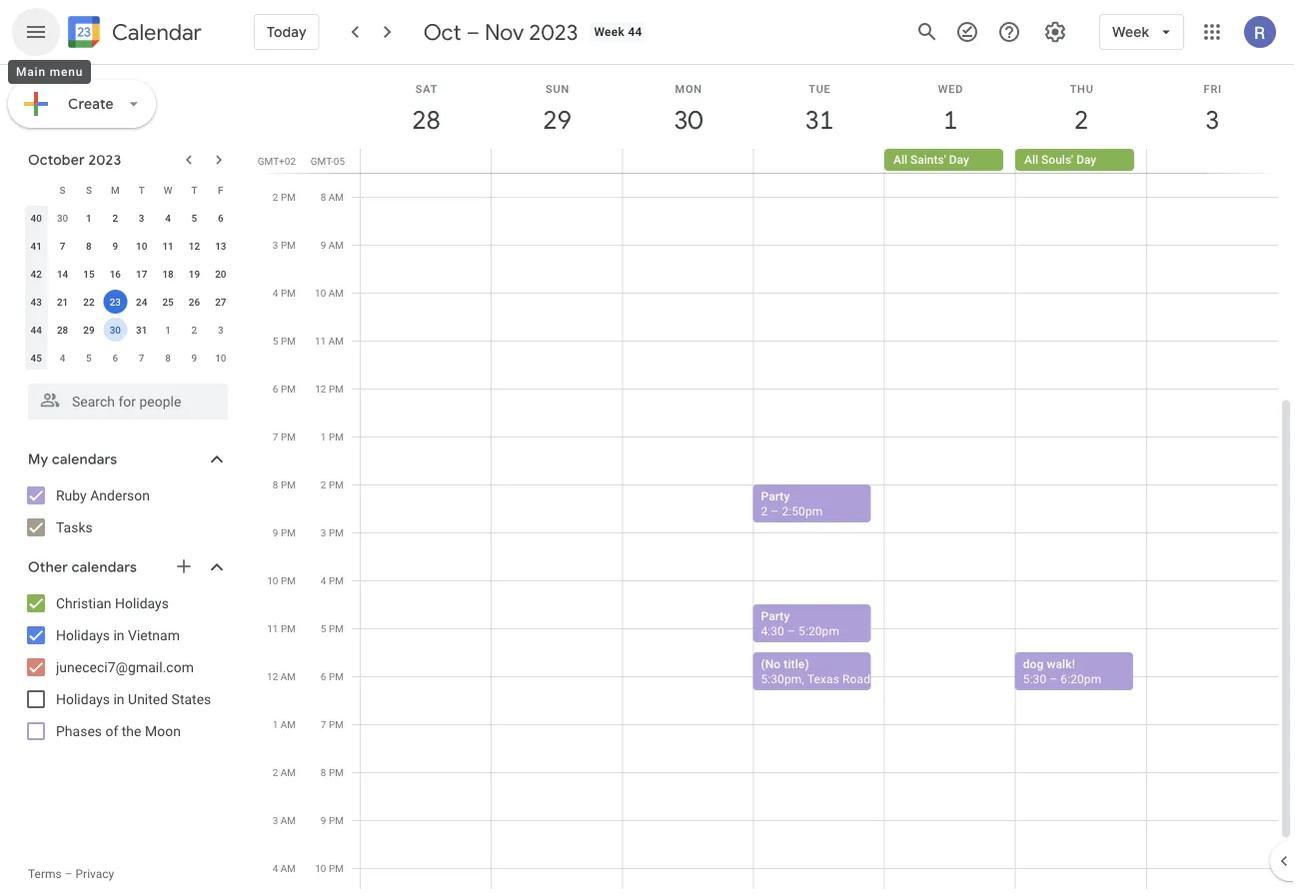 Task type: vqa. For each thing, say whether or not it's contained in the screenshot.
bottom 4 PM
yes



Task type: describe. For each thing, give the bounding box(es) containing it.
0 horizontal spatial 10 pm
[[267, 575, 296, 587]]

27 element
[[209, 290, 233, 314]]

5:20pm
[[799, 624, 839, 638]]

2 inside thu 2
[[1073, 103, 1087, 136]]

(no
[[761, 657, 781, 671]]

main menu
[[16, 65, 83, 79]]

44 inside 'october 2023' grid
[[30, 324, 42, 336]]

of
[[105, 723, 118, 740]]

am for 11 am
[[329, 335, 344, 347]]

calendar heading
[[108, 18, 202, 46]]

10 up 11 pm
[[267, 575, 278, 587]]

11 element
[[156, 234, 180, 258]]

week for week
[[1112, 23, 1149, 41]]

tue 31
[[804, 82, 832, 136]]

title)
[[784, 657, 809, 671]]

29 inside grid
[[542, 103, 570, 136]]

anderson
[[90, 487, 150, 504]]

add other calendars image
[[174, 557, 194, 577]]

3 down 2 am
[[272, 814, 278, 826]]

november 4 element
[[51, 346, 75, 370]]

terms link
[[28, 867, 62, 881]]

row containing all saints' day
[[352, 149, 1294, 173]]

0 vertical spatial 3 pm
[[273, 239, 296, 251]]

week 44
[[594, 25, 642, 39]]

11 for 11
[[162, 240, 174, 252]]

2 down gmt+02
[[273, 191, 278, 203]]

all souls' day button
[[1015, 149, 1134, 171]]

16
[[110, 268, 121, 280]]

1 horizontal spatial 44
[[628, 25, 642, 39]]

october 2023
[[28, 151, 121, 169]]

holidays for holidays in united states
[[56, 691, 110, 708]]

calendar element
[[64, 12, 202, 56]]

12 for 12 pm
[[315, 383, 326, 395]]

party for 4:30
[[761, 609, 790, 623]]

phases
[[56, 723, 102, 740]]

28 element
[[51, 318, 75, 342]]

22
[[83, 296, 95, 308]]

29 inside 'element'
[[83, 324, 95, 336]]

1 horizontal spatial 9 pm
[[321, 814, 344, 826]]

2 t from the left
[[191, 184, 197, 196]]

11 am
[[315, 335, 344, 347]]

7 right 1 am
[[321, 719, 326, 731]]

24
[[136, 296, 147, 308]]

11 for 11 am
[[315, 335, 326, 347]]

create
[[68, 95, 114, 113]]

7 right 41
[[60, 240, 65, 252]]

fri 3
[[1204, 82, 1222, 136]]

30 for september 30 element
[[57, 212, 68, 224]]

25
[[162, 296, 174, 308]]

0 vertical spatial 2023
[[529, 18, 578, 46]]

– inside dog walk! 5:30 – 6:20pm
[[1050, 672, 1058, 686]]

november 1 element
[[156, 318, 180, 342]]

3 up 10 element
[[139, 212, 144, 224]]

thu 2
[[1070, 82, 1094, 136]]

1 inside wed 1
[[942, 103, 956, 136]]

– inside party 2 – 2:50pm
[[771, 504, 779, 518]]

7 left november 8 element
[[139, 352, 144, 364]]

31 inside 'october 2023' grid
[[136, 324, 147, 336]]

21 element
[[51, 290, 75, 314]]

sat
[[416, 82, 438, 95]]

holidays for holidays in vietnam
[[56, 627, 110, 644]]

,
[[802, 672, 804, 686]]

am for 12 am
[[281, 671, 296, 683]]

menu
[[50, 65, 83, 79]]

the
[[122, 723, 141, 740]]

22 element
[[77, 290, 101, 314]]

am for 9 am
[[329, 239, 344, 251]]

27
[[215, 296, 226, 308]]

ruby
[[56, 487, 87, 504]]

10 element
[[130, 234, 154, 258]]

row containing 44
[[23, 316, 234, 344]]

18
[[162, 268, 174, 280]]

tasks
[[56, 519, 93, 536]]

privacy link
[[75, 867, 114, 881]]

day for all saints' day
[[949, 153, 969, 167]]

– inside party 4:30 – 5:20pm
[[788, 624, 795, 638]]

12 for 12
[[189, 240, 200, 252]]

phases of the moon
[[56, 723, 181, 740]]

terms – privacy
[[28, 867, 114, 881]]

in for vietnam
[[113, 627, 125, 644]]

0 vertical spatial 31
[[804, 103, 832, 136]]

november 5 element
[[77, 346, 101, 370]]

ruby anderson
[[56, 487, 150, 504]]

am for 1 am
[[281, 719, 296, 731]]

1 vertical spatial 3 pm
[[321, 527, 344, 539]]

6:20pm
[[1061, 672, 1102, 686]]

am for 2 am
[[281, 767, 296, 779]]

3 inside "element"
[[218, 324, 224, 336]]

mon 30
[[673, 82, 703, 136]]

31 element
[[130, 318, 154, 342]]

2 s from the left
[[86, 184, 92, 196]]

5 up 12 element
[[191, 212, 197, 224]]

23, today element
[[103, 290, 127, 314]]

my
[[28, 451, 48, 469]]

1 vertical spatial 5 pm
[[321, 623, 344, 635]]

12 am
[[267, 671, 296, 683]]

row group inside 'october 2023' grid
[[23, 204, 234, 372]]

0 vertical spatial 9 pm
[[273, 527, 296, 539]]

gmt-
[[311, 155, 334, 167]]

1 t from the left
[[139, 184, 145, 196]]

12 for 12 am
[[267, 671, 278, 683]]

4:30
[[761, 624, 784, 638]]

party 4:30 – 5:20pm
[[761, 609, 839, 638]]

row containing 40
[[23, 204, 234, 232]]

18 element
[[156, 262, 180, 286]]

states
[[172, 691, 211, 708]]

Search for people text field
[[40, 384, 216, 420]]

11 pm
[[267, 623, 296, 635]]

0 horizontal spatial 4 pm
[[273, 287, 296, 299]]

gmt-05
[[311, 155, 345, 167]]

junececi7@gmail.com
[[56, 659, 194, 676]]

settings menu image
[[1043, 20, 1067, 44]]

1 cell from the left
[[361, 149, 492, 173]]

holidays in vietnam
[[56, 627, 180, 644]]

sun 29
[[542, 82, 570, 136]]

november 8 element
[[156, 346, 180, 370]]

14
[[57, 268, 68, 280]]

3 am
[[272, 814, 296, 826]]

party for 2
[[761, 489, 790, 503]]

20
[[215, 268, 226, 280]]

october
[[28, 151, 85, 169]]

24 element
[[130, 290, 154, 314]]

row containing 42
[[23, 260, 234, 288]]

w
[[164, 184, 172, 196]]

14 element
[[51, 262, 75, 286]]

other
[[28, 559, 68, 577]]

moon
[[145, 723, 181, 740]]

15
[[83, 268, 95, 280]]

4 cell from the left
[[754, 149, 884, 173]]

9 up 11 pm
[[273, 527, 278, 539]]

all saints' day
[[893, 153, 969, 167]]

in for united
[[113, 691, 125, 708]]

13
[[215, 240, 226, 252]]

2:50pm
[[782, 504, 823, 518]]

40
[[30, 212, 42, 224]]

wed 1
[[938, 82, 964, 136]]

6 right "november 5" 'element'
[[112, 352, 118, 364]]

2 down 1 pm
[[321, 479, 326, 491]]

30 for 30 element
[[110, 324, 121, 336]]

1 for 1 am
[[272, 719, 278, 731]]

september 30 element
[[51, 206, 75, 230]]

26 element
[[182, 290, 206, 314]]

28 link
[[403, 97, 449, 143]]

1 vertical spatial 8 pm
[[321, 767, 344, 779]]

my calendars
[[28, 451, 117, 469]]

19
[[189, 268, 200, 280]]

all saints' day button
[[884, 149, 1003, 171]]

– right terms
[[65, 867, 73, 881]]

main
[[16, 65, 46, 79]]

grid containing 28
[[256, 65, 1294, 889]]

0 vertical spatial 7 pm
[[273, 431, 296, 443]]

42
[[30, 268, 42, 280]]

3 right 13 element
[[273, 239, 278, 251]]

19 element
[[182, 262, 206, 286]]

2 up 3 am
[[272, 767, 278, 779]]

tue
[[809, 82, 831, 95]]

17 element
[[130, 262, 154, 286]]

my calendars button
[[4, 444, 248, 476]]

november 9 element
[[182, 346, 206, 370]]

christian holidays
[[56, 595, 169, 612]]



Task type: locate. For each thing, give the bounding box(es) containing it.
am up 2 am
[[281, 719, 296, 731]]

1 down 12 am
[[272, 719, 278, 731]]

0 horizontal spatial 5 pm
[[273, 335, 296, 347]]

t
[[139, 184, 145, 196], [191, 184, 197, 196]]

31 down tue
[[804, 103, 832, 136]]

all for all saints' day
[[893, 153, 908, 167]]

1 day from the left
[[949, 153, 969, 167]]

9 am
[[320, 239, 344, 251]]

3
[[1204, 103, 1218, 136], [139, 212, 144, 224], [273, 239, 278, 251], [218, 324, 224, 336], [321, 527, 326, 539], [272, 814, 278, 826]]

am for 4 am
[[281, 862, 296, 874]]

party inside party 2 – 2:50pm
[[761, 489, 790, 503]]

0 horizontal spatial t
[[139, 184, 145, 196]]

1 horizontal spatial 4 pm
[[321, 575, 344, 587]]

texas
[[807, 672, 839, 686]]

6 pm right 12 am
[[321, 671, 344, 683]]

28 down sat
[[411, 103, 439, 136]]

– down walk!
[[1050, 672, 1058, 686]]

holidays up the vietnam
[[115, 595, 169, 612]]

cell
[[361, 149, 492, 173], [492, 149, 623, 173], [623, 149, 754, 173], [754, 149, 884, 173], [1146, 149, 1277, 173]]

10 right 4 am
[[315, 862, 326, 874]]

2 pm down gmt+02
[[273, 191, 296, 203]]

12 down 11 am
[[315, 383, 326, 395]]

1 horizontal spatial 28
[[411, 103, 439, 136]]

1 horizontal spatial 10 pm
[[315, 862, 344, 874]]

8 am
[[320, 191, 344, 203]]

9 pm up 11 pm
[[273, 527, 296, 539]]

2 down "m"
[[112, 212, 118, 224]]

cell down '31' link
[[754, 149, 884, 173]]

1 vertical spatial 29
[[83, 324, 95, 336]]

1 horizontal spatial 30
[[110, 324, 121, 336]]

row containing 43
[[23, 288, 234, 316]]

0 horizontal spatial week
[[594, 25, 625, 39]]

31 link
[[796, 97, 842, 143]]

– left 2:50pm
[[771, 504, 779, 518]]

4 pm
[[273, 287, 296, 299], [321, 575, 344, 587]]

30 element
[[103, 318, 127, 342]]

11 inside row
[[162, 240, 174, 252]]

5 cell from the left
[[1146, 149, 1277, 173]]

12 pm
[[315, 383, 344, 395]]

5
[[191, 212, 197, 224], [273, 335, 278, 347], [86, 352, 92, 364], [321, 623, 326, 635]]

calendars up ruby
[[52, 451, 117, 469]]

3 right the november 2 element
[[218, 324, 224, 336]]

1 right 31 element
[[165, 324, 171, 336]]

30 inside cell
[[110, 324, 121, 336]]

1 link
[[928, 97, 974, 143]]

0 vertical spatial 28
[[411, 103, 439, 136]]

grid
[[256, 65, 1294, 889]]

party up 2:50pm
[[761, 489, 790, 503]]

party up '4:30' in the bottom of the page
[[761, 609, 790, 623]]

day inside button
[[949, 153, 969, 167]]

my calendars list
[[4, 480, 248, 544]]

6 left 12 pm
[[273, 383, 278, 395]]

3 link
[[1190, 97, 1236, 143]]

all left souls'
[[1024, 153, 1038, 167]]

s
[[60, 184, 66, 196], [86, 184, 92, 196]]

15 element
[[77, 262, 101, 286]]

0 vertical spatial calendars
[[52, 451, 117, 469]]

29 element
[[77, 318, 101, 342]]

souls'
[[1041, 153, 1073, 167]]

0 horizontal spatial 2 pm
[[273, 191, 296, 203]]

0 horizontal spatial 28
[[57, 324, 68, 336]]

am up 1 am
[[281, 671, 296, 683]]

2 inside party 2 – 2:50pm
[[761, 504, 768, 518]]

3 pm down 1 pm
[[321, 527, 344, 539]]

november 6 element
[[103, 346, 127, 370]]

0 vertical spatial in
[[113, 627, 125, 644]]

0 vertical spatial 5 pm
[[273, 335, 296, 347]]

10 am
[[315, 287, 344, 299]]

5 right 11 pm
[[321, 623, 326, 635]]

5 inside "november 5" 'element'
[[86, 352, 92, 364]]

1 right september 30 element
[[86, 212, 92, 224]]

0 horizontal spatial all
[[893, 153, 908, 167]]

november 10 element
[[209, 346, 233, 370]]

0 horizontal spatial 9 pm
[[273, 527, 296, 539]]

cell down 29 "link"
[[492, 149, 623, 173]]

0 horizontal spatial 7 pm
[[273, 431, 296, 443]]

11 right 10 element
[[162, 240, 174, 252]]

1 vertical spatial 2 pm
[[321, 479, 344, 491]]

party inside party 4:30 – 5:20pm
[[761, 609, 790, 623]]

1 vertical spatial 44
[[30, 324, 42, 336]]

2 day from the left
[[1076, 153, 1097, 167]]

1 vertical spatial 28
[[57, 324, 68, 336]]

am for 10 am
[[329, 287, 344, 299]]

oct – nov 2023
[[423, 18, 578, 46]]

9
[[320, 239, 326, 251], [112, 240, 118, 252], [191, 352, 197, 364], [273, 527, 278, 539], [321, 814, 326, 826]]

am for 3 am
[[281, 814, 296, 826]]

0 vertical spatial 12
[[189, 240, 200, 252]]

9 pm
[[273, 527, 296, 539], [321, 814, 344, 826]]

7 left 1 pm
[[273, 431, 278, 443]]

1 horizontal spatial 29
[[542, 103, 570, 136]]

0 vertical spatial 6 pm
[[273, 383, 296, 395]]

2 vertical spatial 11
[[267, 623, 278, 635]]

holidays in united states
[[56, 691, 211, 708]]

f
[[218, 184, 223, 196]]

s up september 30 element
[[60, 184, 66, 196]]

30 down 'mon'
[[673, 103, 701, 136]]

2023 right the nov
[[529, 18, 578, 46]]

3 pm left 9 am
[[273, 239, 296, 251]]

calendar
[[112, 18, 202, 46]]

1 horizontal spatial 11
[[267, 623, 278, 635]]

43
[[30, 296, 42, 308]]

1 vertical spatial party
[[761, 609, 790, 623]]

2 horizontal spatial 11
[[315, 335, 326, 347]]

holidays
[[115, 595, 169, 612], [56, 627, 110, 644], [56, 691, 110, 708]]

day right souls'
[[1076, 153, 1097, 167]]

28 inside grid
[[411, 103, 439, 136]]

0 horizontal spatial 3 pm
[[273, 239, 296, 251]]

1 vertical spatial 11
[[315, 335, 326, 347]]

8 pm
[[273, 479, 296, 491], [321, 767, 344, 779]]

10 left 11 element
[[136, 240, 147, 252]]

m
[[111, 184, 120, 196]]

12 right 11 element
[[189, 240, 200, 252]]

0 vertical spatial 8 pm
[[273, 479, 296, 491]]

t right "m"
[[139, 184, 145, 196]]

0 vertical spatial 4 pm
[[273, 287, 296, 299]]

day for all souls' day
[[1076, 153, 1097, 167]]

mon
[[675, 82, 703, 95]]

1 vertical spatial 7 pm
[[321, 719, 344, 731]]

30 right '40'
[[57, 212, 68, 224]]

11 down 10 am
[[315, 335, 326, 347]]

20 element
[[209, 262, 233, 286]]

28 left 29 'element'
[[57, 324, 68, 336]]

today button
[[254, 8, 320, 56]]

12 element
[[182, 234, 206, 258]]

0 horizontal spatial 12
[[189, 240, 200, 252]]

2
[[1073, 103, 1087, 136], [273, 191, 278, 203], [112, 212, 118, 224], [191, 324, 197, 336], [321, 479, 326, 491], [761, 504, 768, 518], [272, 767, 278, 779]]

privacy
[[75, 867, 114, 881]]

1 all from the left
[[893, 153, 908, 167]]

party
[[761, 489, 790, 503], [761, 609, 790, 623]]

5 left 11 am
[[273, 335, 278, 347]]

1 horizontal spatial 8 pm
[[321, 767, 344, 779]]

3 down 1 pm
[[321, 527, 326, 539]]

10 right november 9 element
[[215, 352, 226, 364]]

10 pm right 4 am
[[315, 862, 344, 874]]

30 right 29 'element'
[[110, 324, 121, 336]]

– right '4:30' in the bottom of the page
[[788, 624, 795, 638]]

row containing 45
[[23, 344, 234, 372]]

am down 8 am
[[329, 239, 344, 251]]

roadhouse
[[843, 672, 904, 686]]

am
[[329, 191, 344, 203], [329, 239, 344, 251], [329, 287, 344, 299], [329, 335, 344, 347], [281, 671, 296, 683], [281, 719, 296, 731], [281, 767, 296, 779], [281, 814, 296, 826], [281, 862, 296, 874]]

0 horizontal spatial 29
[[83, 324, 95, 336]]

–
[[466, 18, 480, 46], [771, 504, 779, 518], [788, 624, 795, 638], [1050, 672, 1058, 686], [65, 867, 73, 881]]

2 horizontal spatial 12
[[315, 383, 326, 395]]

11 for 11 pm
[[267, 623, 278, 635]]

1 horizontal spatial 2 pm
[[321, 479, 344, 491]]

1 for 1 pm
[[321, 431, 326, 443]]

1 vertical spatial 4 pm
[[321, 575, 344, 587]]

wed
[[938, 82, 964, 95]]

s left "m"
[[86, 184, 92, 196]]

october 2023 grid
[[19, 176, 234, 372]]

2 cell from the left
[[492, 149, 623, 173]]

vietnam
[[128, 627, 180, 644]]

1 vertical spatial in
[[113, 691, 125, 708]]

31 right 30 element
[[136, 324, 147, 336]]

1 vertical spatial 10 pm
[[315, 862, 344, 874]]

0 vertical spatial 30
[[673, 103, 701, 136]]

9 pm right 3 am
[[321, 814, 344, 826]]

row containing s
[[23, 176, 234, 204]]

9 left 10 element
[[112, 240, 118, 252]]

pm
[[281, 191, 296, 203], [281, 239, 296, 251], [281, 287, 296, 299], [281, 335, 296, 347], [281, 383, 296, 395], [329, 383, 344, 395], [281, 431, 296, 443], [329, 431, 344, 443], [281, 479, 296, 491], [329, 479, 344, 491], [281, 527, 296, 539], [329, 527, 344, 539], [281, 575, 296, 587], [329, 575, 344, 587], [281, 623, 296, 635], [329, 623, 344, 635], [329, 671, 344, 683], [329, 719, 344, 731], [329, 767, 344, 779], [329, 814, 344, 826], [329, 862, 344, 874]]

1 in from the top
[[113, 627, 125, 644]]

– right "oct"
[[466, 18, 480, 46]]

1 vertical spatial 9 pm
[[321, 814, 344, 826]]

0 horizontal spatial day
[[949, 153, 969, 167]]

10 pm up 11 pm
[[267, 575, 296, 587]]

1 horizontal spatial day
[[1076, 153, 1097, 167]]

week inside week popup button
[[1112, 23, 1149, 41]]

3 cell from the left
[[623, 149, 754, 173]]

29 down sun
[[542, 103, 570, 136]]

1 s from the left
[[60, 184, 66, 196]]

5:30
[[1023, 672, 1047, 686]]

cell down 30 link
[[623, 149, 754, 173]]

1 horizontal spatial s
[[86, 184, 92, 196]]

2 in from the top
[[113, 691, 125, 708]]

12 inside row
[[189, 240, 200, 252]]

november 7 element
[[130, 346, 154, 370]]

united
[[128, 691, 168, 708]]

1 down wed
[[942, 103, 956, 136]]

16 element
[[103, 262, 127, 286]]

0 vertical spatial 29
[[542, 103, 570, 136]]

2 vertical spatial 12
[[267, 671, 278, 683]]

7 pm right 1 am
[[321, 719, 344, 731]]

29 link
[[534, 97, 580, 143]]

2 all from the left
[[1024, 153, 1038, 167]]

am for 8 am
[[329, 191, 344, 203]]

1 for the november 1 element
[[165, 324, 171, 336]]

5 pm right 11 pm
[[321, 623, 344, 635]]

in up junececi7@gmail.com
[[113, 627, 125, 644]]

row group
[[23, 204, 234, 372]]

13 element
[[209, 234, 233, 258]]

0 horizontal spatial 8 pm
[[273, 479, 296, 491]]

0 vertical spatial party
[[761, 489, 790, 503]]

all
[[893, 153, 908, 167], [1024, 153, 1038, 167]]

7 pm left 1 pm
[[273, 431, 296, 443]]

3 inside fri 3
[[1204, 103, 1218, 136]]

6 down the f
[[218, 212, 224, 224]]

2 horizontal spatial 30
[[673, 103, 701, 136]]

1 pm
[[321, 431, 344, 443]]

7 pm
[[273, 431, 296, 443], [321, 719, 344, 731]]

1 horizontal spatial 6 pm
[[321, 671, 344, 683]]

1 horizontal spatial 2023
[[529, 18, 578, 46]]

t right w
[[191, 184, 197, 196]]

23 cell
[[102, 288, 128, 316]]

cell down 28 link
[[361, 149, 492, 173]]

calendars for other calendars
[[72, 559, 137, 577]]

am down 2 am
[[281, 814, 296, 826]]

26
[[189, 296, 200, 308]]

5 pm left 11 am
[[273, 335, 296, 347]]

1 horizontal spatial 3 pm
[[321, 527, 344, 539]]

29 right 28 element
[[83, 324, 95, 336]]

30 inside mon 30
[[673, 103, 701, 136]]

2 vertical spatial 30
[[110, 324, 121, 336]]

4 am
[[272, 862, 296, 874]]

week button
[[1099, 8, 1184, 56]]

1 horizontal spatial 5 pm
[[321, 623, 344, 635]]

30 link
[[665, 97, 711, 143]]

5 pm
[[273, 335, 296, 347], [321, 623, 344, 635]]

2023 up "m"
[[88, 151, 121, 169]]

1 vertical spatial 12
[[315, 383, 326, 395]]

0 horizontal spatial 30
[[57, 212, 68, 224]]

dog walk! 5:30 – 6:20pm
[[1023, 657, 1102, 686]]

11
[[162, 240, 174, 252], [315, 335, 326, 347], [267, 623, 278, 635]]

am up 12 pm
[[329, 335, 344, 347]]

1 party from the top
[[761, 489, 790, 503]]

all inside button
[[1024, 153, 1038, 167]]

23
[[110, 296, 121, 308]]

2 left november 3 "element"
[[191, 324, 197, 336]]

9 up 10 am
[[320, 239, 326, 251]]

2 down thu
[[1073, 103, 1087, 136]]

10 up 11 am
[[315, 287, 326, 299]]

1 horizontal spatial 12
[[267, 671, 278, 683]]

all for all souls' day
[[1024, 153, 1038, 167]]

31
[[804, 103, 832, 136], [136, 324, 147, 336]]

17
[[136, 268, 147, 280]]

2 pm
[[273, 191, 296, 203], [321, 479, 344, 491]]

sat 28
[[411, 82, 439, 136]]

calendars up christian holidays
[[72, 559, 137, 577]]

5 right november 4 element
[[86, 352, 92, 364]]

all inside button
[[893, 153, 908, 167]]

in left "united"
[[113, 691, 125, 708]]

1
[[942, 103, 956, 136], [86, 212, 92, 224], [165, 324, 171, 336], [321, 431, 326, 443], [272, 719, 278, 731]]

other calendars button
[[4, 552, 248, 584]]

0 vertical spatial 11
[[162, 240, 174, 252]]

12
[[189, 240, 200, 252], [315, 383, 326, 395], [267, 671, 278, 683]]

(no title) 5:30pm , texas roadhouse
[[761, 657, 904, 686]]

5:30pm
[[761, 672, 802, 686]]

1 vertical spatial calendars
[[72, 559, 137, 577]]

0 horizontal spatial s
[[60, 184, 66, 196]]

cell down the '3' link in the right top of the page
[[1146, 149, 1277, 173]]

fri
[[1204, 82, 1222, 95]]

28
[[411, 103, 439, 136], [57, 324, 68, 336]]

10 pm
[[267, 575, 296, 587], [315, 862, 344, 874]]

05
[[334, 155, 345, 167]]

0 vertical spatial 44
[[628, 25, 642, 39]]

november 2 element
[[182, 318, 206, 342]]

1 vertical spatial 2023
[[88, 151, 121, 169]]

0 horizontal spatial 2023
[[88, 151, 121, 169]]

november 3 element
[[209, 318, 233, 342]]

6
[[218, 212, 224, 224], [112, 352, 118, 364], [273, 383, 278, 395], [321, 671, 326, 683]]

all souls' day
[[1024, 153, 1097, 167]]

1 horizontal spatial week
[[1112, 23, 1149, 41]]

2 vertical spatial holidays
[[56, 691, 110, 708]]

0 horizontal spatial 44
[[30, 324, 42, 336]]

1 horizontal spatial 7 pm
[[321, 719, 344, 731]]

calendars for my calendars
[[52, 451, 117, 469]]

0 horizontal spatial 6 pm
[[273, 383, 296, 395]]

30
[[673, 103, 701, 136], [57, 212, 68, 224], [110, 324, 121, 336]]

row group containing 40
[[23, 204, 234, 372]]

row
[[352, 149, 1294, 173], [23, 176, 234, 204], [23, 204, 234, 232], [23, 232, 234, 260], [23, 260, 234, 288], [23, 288, 234, 316], [23, 316, 234, 344], [23, 344, 234, 372]]

today
[[267, 23, 307, 41]]

day inside button
[[1076, 153, 1097, 167]]

6 right 12 am
[[321, 671, 326, 683]]

1 vertical spatial 31
[[136, 324, 147, 336]]

21
[[57, 296, 68, 308]]

1 down 12 pm
[[321, 431, 326, 443]]

gmt+02
[[258, 155, 296, 167]]

11 up 12 am
[[267, 623, 278, 635]]

0 vertical spatial holidays
[[115, 595, 169, 612]]

am down 9 am
[[329, 287, 344, 299]]

main drawer image
[[24, 20, 48, 44]]

2 party from the top
[[761, 609, 790, 623]]

9 left november 10 element
[[191, 352, 197, 364]]

holidays down christian
[[56, 627, 110, 644]]

0 vertical spatial 10 pm
[[267, 575, 296, 587]]

week for week 44
[[594, 25, 625, 39]]

other calendars
[[28, 559, 137, 577]]

1 vertical spatial holidays
[[56, 627, 110, 644]]

1 vertical spatial 6 pm
[[321, 671, 344, 683]]

0 horizontal spatial 31
[[136, 324, 147, 336]]

None search field
[[0, 376, 248, 420]]

am down 1 am
[[281, 767, 296, 779]]

28 inside row
[[57, 324, 68, 336]]

1 vertical spatial 30
[[57, 212, 68, 224]]

25 element
[[156, 290, 180, 314]]

row containing 41
[[23, 232, 234, 260]]

sun
[[546, 82, 570, 95]]

30 cell
[[102, 316, 128, 344]]

other calendars list
[[4, 588, 248, 748]]

all left saints'
[[893, 153, 908, 167]]

1 horizontal spatial all
[[1024, 153, 1038, 167]]

3 pm
[[273, 239, 296, 251], [321, 527, 344, 539]]

0 vertical spatial 2 pm
[[273, 191, 296, 203]]

9 right 3 am
[[321, 814, 326, 826]]

6 pm left 12 pm
[[273, 383, 296, 395]]

christian
[[56, 595, 111, 612]]

1 horizontal spatial t
[[191, 184, 197, 196]]

2 link
[[1059, 97, 1105, 143]]

holidays up phases
[[56, 691, 110, 708]]

1 horizontal spatial 31
[[804, 103, 832, 136]]

0 horizontal spatial 11
[[162, 240, 174, 252]]

day right saints'
[[949, 153, 969, 167]]

am down '05'
[[329, 191, 344, 203]]

calendars
[[52, 451, 117, 469], [72, 559, 137, 577]]

2 pm down 1 pm
[[321, 479, 344, 491]]



